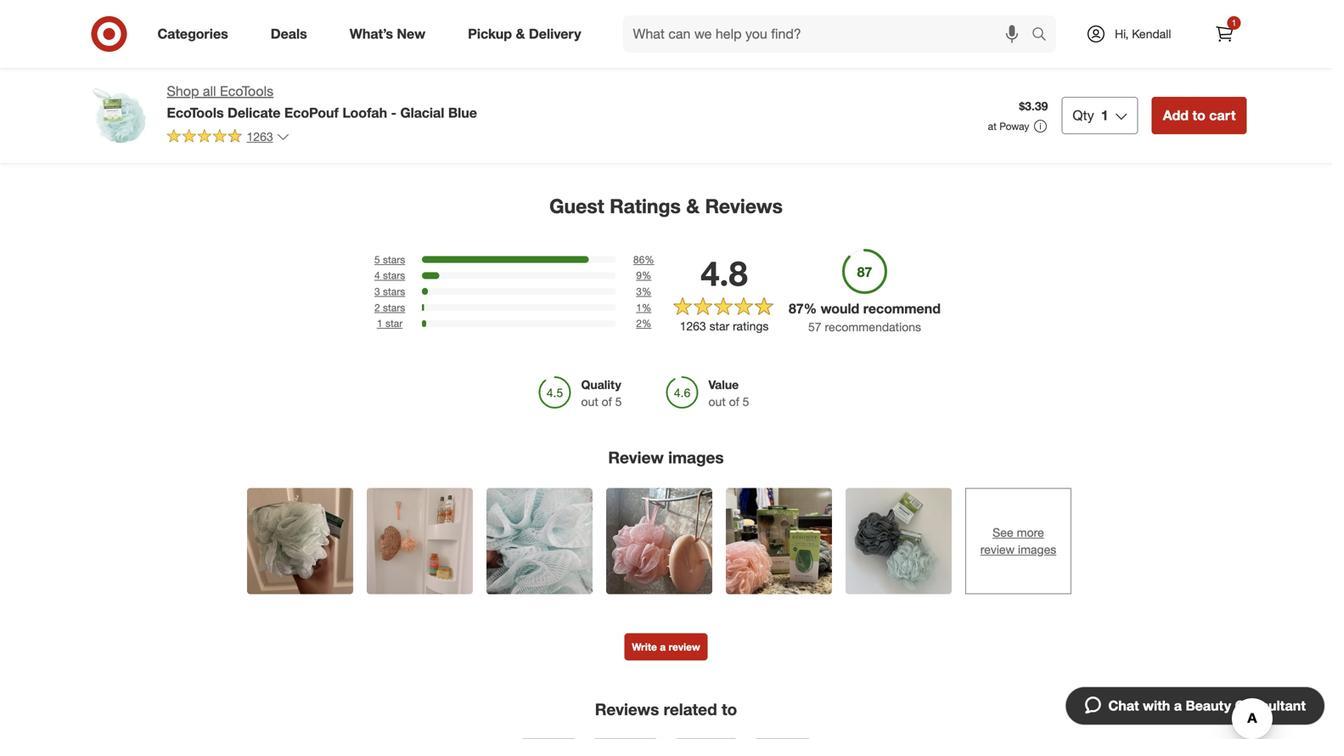 Task type: describe. For each thing, give the bounding box(es) containing it.
What can we help you find? suggestions appear below search field
[[623, 15, 1036, 53]]

recommendations
[[825, 319, 922, 334]]

naturium the glow getter multi-oil hydrating body wash - 16.9 fl oz sponsored
[[1135, 18, 1272, 75]]

3 for 3 %
[[636, 285, 642, 298]]

shop
[[167, 83, 199, 99]]

rose
[[700, 18, 727, 33]]

the
[[288, 47, 305, 62]]

fl inside $11.19 mix:bar glass rose hair & body mist - clean, vegan, cruelty-free body spray & hair perfume for women - 5 fl oz
[[677, 77, 683, 92]]

related
[[664, 700, 718, 719]]

reviews related to
[[595, 700, 737, 719]]

what's new
[[350, 26, 426, 42]]

delicate
[[228, 104, 281, 121]]

body inside the $15.99 naturium the smoother glycolic acid exfoliating body wash - 16.9 fl oz sponsored
[[96, 47, 124, 62]]

oz inside naturium the brightener vitamin c brightening body wash - 16.9 fl oz sponsored
[[550, 47, 562, 62]]

9
[[636, 269, 642, 282]]

write
[[632, 641, 657, 653]]

quality
[[581, 377, 622, 392]]

wash inside naturium the glow getter multi-oil hydrating body wash - 16.9 fl oz sponsored
[[1167, 47, 1196, 62]]

4 stars
[[375, 269, 405, 282]]

% for 1
[[642, 301, 652, 314]]

of for value
[[729, 394, 740, 409]]

add to cart button
[[1152, 97, 1247, 134]]

deals
[[271, 26, 307, 42]]

recommend
[[864, 300, 941, 317]]

new
[[397, 26, 426, 42]]

naturium inside the $15.69 naturium the perfector salicylic acid skin smoothing body wash - 16.9 fl oz
[[789, 18, 838, 33]]

fl inside "fine'ry body mist fragrance spray - sweet on the outside - 5.07 fl oz"
[[387, 47, 393, 62]]

fl inside naturium the glow getter multi-oil hydrating body wash - 16.9 fl oz sponsored
[[1234, 47, 1240, 62]]

- left clean,
[[684, 33, 688, 47]]

1 vertical spatial to
[[722, 700, 737, 719]]

hi,
[[1115, 26, 1129, 41]]

cruelty-
[[654, 47, 697, 62]]

ratings
[[733, 319, 769, 334]]

categories
[[158, 26, 228, 42]]

guest review image 5 of 12, zoom in image
[[726, 488, 832, 594]]

consultant
[[1236, 697, 1306, 714]]

$11.19 mix:bar glass rose hair & body mist - clean, vegan, cruelty-free body spray & hair perfume for women - 5 fl oz
[[615, 3, 752, 92]]

would
[[821, 300, 860, 317]]

stars for 5 stars
[[383, 253, 405, 266]]

more
[[1017, 525, 1045, 540]]

- left the sweet
[[359, 33, 364, 47]]

chat with a beauty consultant
[[1109, 697, 1306, 714]]

at poway
[[988, 120, 1030, 133]]

quality out of 5
[[581, 377, 622, 409]]

1 vertical spatial ecotools
[[167, 104, 224, 121]]

getter
[[1135, 33, 1169, 47]]

for
[[734, 62, 748, 77]]

deals link
[[256, 15, 329, 53]]

1263 link
[[167, 128, 290, 148]]

naturium inside naturium the glow getter multi-oil hydrating body wash - 16.9 fl oz sponsored
[[1135, 18, 1184, 33]]

with inside $14.99 being frenshe hair, body & linen mist body spray with essential oils - lavender cloud - 5 fl oz
[[962, 47, 984, 62]]

guest
[[550, 194, 605, 218]]

value
[[709, 377, 739, 392]]

review for write a review
[[669, 641, 701, 653]]

1 right qty
[[1102, 107, 1109, 124]]

acid for wash
[[141, 33, 165, 47]]

pickup
[[468, 26, 512, 42]]

pickup & delivery link
[[454, 15, 603, 53]]

5 stars
[[375, 253, 405, 266]]

stars for 2 stars
[[383, 301, 405, 314]]

2 for 2 %
[[636, 317, 642, 330]]

- right women
[[659, 77, 664, 92]]

% for 3
[[642, 285, 652, 298]]

% for 86
[[645, 253, 655, 266]]

1 for 1 %
[[636, 301, 642, 314]]

write a review
[[632, 641, 701, 653]]

perfector
[[864, 18, 913, 33]]

to inside add to cart button
[[1193, 107, 1206, 124]]

women
[[615, 77, 656, 92]]

fl inside naturium the brightener vitamin c brightening body wash - 16.9 fl oz sponsored
[[541, 47, 547, 62]]

oz inside $14.99 being frenshe hair, body & linen mist body spray with essential oils - lavender cloud - 5 fl oz
[[1077, 62, 1089, 77]]

guest review image 2 of 12, zoom in image
[[367, 488, 473, 594]]

body inside naturium the glow getter multi-oil hydrating body wash - 16.9 fl oz sponsored
[[1135, 47, 1163, 62]]

star for 1
[[386, 317, 403, 330]]

the inside naturium the glow getter multi-oil hydrating body wash - 16.9 fl oz sponsored
[[1187, 18, 1207, 33]]

5 inside $11.19 mix:bar glass rose hair & body mist - clean, vegan, cruelty-free body spray & hair perfume for women - 5 fl oz
[[667, 77, 674, 92]]

out for quality out of 5
[[581, 394, 599, 409]]

stars for 4 stars
[[383, 269, 405, 282]]

review for see more review images
[[981, 542, 1015, 557]]

5 inside "quality out of 5"
[[616, 394, 622, 409]]

guest ratings & reviews
[[550, 194, 783, 218]]

the inside the $15.99 naturium the smoother glycolic acid exfoliating body wash - 16.9 fl oz sponsored
[[148, 18, 168, 33]]

exfoliating
[[168, 33, 223, 47]]

shop all ecotools ecotools delicate ecopouf loofah - glacial blue
[[167, 83, 477, 121]]

5 up 4
[[375, 253, 380, 266]]

smoothing
[[789, 47, 847, 62]]

oils
[[1038, 47, 1059, 62]]

write a review button
[[625, 633, 708, 660]]

mist for being
[[1005, 33, 1028, 47]]

87 % would recommend 57 recommendations
[[789, 300, 941, 334]]

images inside see more review images
[[1018, 542, 1057, 557]]

see more review images
[[981, 525, 1057, 557]]

salicylic
[[789, 33, 832, 47]]

search
[[1024, 27, 1065, 44]]

cart
[[1210, 107, 1236, 124]]

qty 1
[[1073, 107, 1109, 124]]

kendall
[[1133, 26, 1172, 41]]

1 %
[[636, 301, 652, 314]]

wash inside the $15.99 naturium the smoother glycolic acid exfoliating body wash - 16.9 fl oz sponsored
[[127, 47, 156, 62]]

poway
[[1000, 120, 1030, 133]]

16.9 inside the $15.69 naturium the perfector salicylic acid skin smoothing body wash - 16.9 fl oz
[[789, 62, 812, 77]]

body inside "fine'ry body mist fragrance spray - sweet on the outside - 5.07 fl oz"
[[308, 18, 336, 33]]

spray inside "fine'ry body mist fragrance spray - sweet on the outside - 5.07 fl oz"
[[325, 33, 356, 47]]

$14.99 being frenshe hair, body & linen mist body spray with essential oils - lavender cloud - 5 fl oz
[[962, 3, 1097, 77]]

spray inside $11.19 mix:bar glass rose hair & body mist - clean, vegan, cruelty-free body spray & hair perfume for women - 5 fl oz
[[615, 62, 646, 77]]

blue
[[448, 104, 477, 121]]

3 stars
[[375, 285, 405, 298]]

$15.99 naturium the smoother glycolic acid exfoliating body wash - 16.9 fl oz sponsored
[[96, 3, 224, 75]]

fl inside the $15.99 naturium the smoother glycolic acid exfoliating body wash - 16.9 fl oz sponsored
[[194, 47, 200, 62]]

5 sponsored from the left
[[789, 62, 839, 75]]

4.8
[[701, 252, 748, 294]]

being
[[962, 18, 993, 33]]

0 vertical spatial hair
[[730, 18, 752, 33]]

what's new link
[[335, 15, 447, 53]]

review images
[[609, 447, 724, 467]]

guest review image 6 of 12, zoom in image
[[846, 488, 952, 594]]

2 %
[[636, 317, 652, 330]]

fragrance
[[269, 33, 322, 47]]

cloud
[[1015, 62, 1046, 77]]

guest review image 3 of 12, zoom in image
[[487, 488, 593, 594]]

categories link
[[143, 15, 249, 53]]

spray inside $14.99 being frenshe hair, body & linen mist body spray with essential oils - lavender cloud - 5 fl oz
[[1063, 33, 1093, 47]]

5 inside value out of 5
[[743, 394, 750, 409]]

- right oils
[[1062, 47, 1067, 62]]

glycolic
[[96, 33, 138, 47]]

6 sponsored from the left
[[962, 62, 1012, 75]]

brightening
[[497, 33, 558, 47]]

ecopouf
[[284, 104, 339, 121]]



Task type: vqa. For each thing, say whether or not it's contained in the screenshot.


Task type: locate. For each thing, give the bounding box(es) containing it.
of down quality
[[602, 394, 612, 409]]

1 for 1 star
[[377, 317, 383, 330]]

oz inside the $15.69 naturium the perfector salicylic acid skin smoothing body wash - 16.9 fl oz
[[825, 62, 837, 77]]

review
[[609, 447, 664, 467]]

%
[[645, 253, 655, 266], [642, 269, 652, 282], [642, 285, 652, 298], [804, 300, 817, 317], [642, 301, 652, 314], [642, 317, 652, 330]]

3 the from the left
[[841, 18, 861, 33]]

1 horizontal spatial 3
[[636, 285, 642, 298]]

pickup & delivery
[[468, 26, 581, 42]]

- inside the shop all ecotools ecotools delicate ecopouf loofah - glacial blue
[[391, 104, 397, 121]]

2 acid from the left
[[835, 33, 859, 47]]

brightener
[[518, 18, 574, 33]]

add
[[1163, 107, 1189, 124]]

hair left the perfume on the top
[[660, 62, 682, 77]]

1 down 3 %
[[636, 301, 642, 314]]

out inside value out of 5
[[709, 394, 726, 409]]

5 right cloud
[[1058, 62, 1064, 77]]

stars for 3 stars
[[383, 285, 405, 298]]

sponsored inside naturium the brightener vitamin c brightening body wash - 16.9 fl oz sponsored
[[442, 62, 492, 75]]

0 horizontal spatial reviews
[[595, 700, 659, 719]]

naturium right "hi," in the right top of the page
[[1135, 18, 1184, 33]]

naturium the brightener vitamin c brightening body wash - 16.9 fl oz sponsored
[[442, 18, 574, 75]]

image of ecotools delicate ecopouf loofah - glacial blue image
[[85, 82, 153, 150]]

add to cart
[[1163, 107, 1236, 124]]

mist inside $11.19 mix:bar glass rose hair & body mist - clean, vegan, cruelty-free body spray & hair perfume for women - 5 fl oz
[[658, 33, 680, 47]]

qty
[[1073, 107, 1095, 124]]

oz inside naturium the glow getter multi-oil hydrating body wash - 16.9 fl oz sponsored
[[1243, 47, 1255, 62]]

vegan,
[[615, 47, 651, 62]]

2 of from the left
[[729, 394, 740, 409]]

0 horizontal spatial to
[[722, 700, 737, 719]]

fl down salicylic
[[815, 62, 821, 77]]

naturium up smoothing
[[789, 18, 838, 33]]

images down more
[[1018, 542, 1057, 557]]

oz right oils
[[1077, 62, 1089, 77]]

beauty
[[1186, 697, 1232, 714]]

hair,
[[1042, 18, 1066, 33]]

3 wash from the left
[[881, 47, 911, 62]]

0 horizontal spatial hair
[[660, 62, 682, 77]]

linen
[[973, 33, 1002, 47]]

1 horizontal spatial 1263
[[680, 319, 706, 334]]

1 wash from the left
[[127, 47, 156, 62]]

1 horizontal spatial a
[[1175, 697, 1182, 714]]

oz inside "fine'ry body mist fragrance spray - sweet on the outside - 5.07 fl oz"
[[269, 62, 281, 77]]

see
[[993, 525, 1014, 540]]

stars up 4 stars
[[383, 253, 405, 266]]

1 link
[[1207, 15, 1244, 53]]

0 horizontal spatial mist
[[339, 18, 362, 33]]

essential
[[987, 47, 1035, 62]]

spray right oils
[[1063, 33, 1093, 47]]

1263 for 1263
[[247, 129, 273, 144]]

stars up 2 stars
[[383, 285, 405, 298]]

delivery
[[529, 26, 581, 42]]

1 vertical spatial images
[[1018, 542, 1057, 557]]

0 horizontal spatial out
[[581, 394, 599, 409]]

- inside the $15.69 naturium the perfector salicylic acid skin smoothing body wash - 16.9 fl oz
[[914, 47, 919, 62]]

fl inside the $15.69 naturium the perfector salicylic acid skin smoothing body wash - 16.9 fl oz
[[815, 62, 821, 77]]

1 acid from the left
[[141, 33, 165, 47]]

star down 2 stars
[[386, 317, 403, 330]]

fl inside $14.99 being frenshe hair, body & linen mist body spray with essential oils - lavender cloud - 5 fl oz
[[1068, 62, 1074, 77]]

0 horizontal spatial a
[[660, 641, 666, 653]]

spray down mix:bar
[[615, 62, 646, 77]]

0 vertical spatial to
[[1193, 107, 1206, 124]]

the inside naturium the brightener vitamin c brightening body wash - 16.9 fl oz sponsored
[[494, 18, 514, 33]]

&
[[516, 26, 525, 42], [615, 33, 623, 47], [962, 33, 969, 47], [649, 62, 657, 77], [687, 194, 700, 218]]

the right c
[[494, 18, 514, 33]]

1 vertical spatial reviews
[[595, 700, 659, 719]]

see more review images button
[[966, 488, 1072, 594]]

review inside see more review images
[[981, 542, 1015, 557]]

naturium left categories
[[96, 18, 144, 33]]

1263
[[247, 129, 273, 144], [680, 319, 706, 334]]

1 horizontal spatial images
[[1018, 542, 1057, 557]]

of down value
[[729, 394, 740, 409]]

% down 1 %
[[642, 317, 652, 330]]

sponsored down linen
[[962, 62, 1012, 75]]

1263 inside 'link'
[[247, 129, 273, 144]]

2 sponsored from the left
[[269, 62, 319, 75]]

5 down 'cruelty-'
[[667, 77, 674, 92]]

1 vertical spatial 1263
[[680, 319, 706, 334]]

reviews up 4.8 in the top of the page
[[705, 194, 783, 218]]

0 horizontal spatial with
[[962, 47, 984, 62]]

oz inside $11.19 mix:bar glass rose hair & body mist - clean, vegan, cruelty-free body spray & hair perfume for women - 5 fl oz
[[687, 77, 699, 92]]

2 horizontal spatial mist
[[1005, 33, 1028, 47]]

sponsored down salicylic
[[789, 62, 839, 75]]

frenshe
[[996, 18, 1039, 33]]

reviews left "related" at the bottom of page
[[595, 700, 659, 719]]

glass
[[666, 18, 696, 33]]

4
[[375, 269, 380, 282]]

0 horizontal spatial images
[[669, 447, 724, 467]]

4 stars from the top
[[383, 301, 405, 314]]

1 horizontal spatial out
[[709, 394, 726, 409]]

wash inside the $15.69 naturium the perfector salicylic acid skin smoothing body wash - 16.9 fl oz
[[881, 47, 911, 62]]

86
[[634, 253, 645, 266]]

smoother
[[171, 18, 224, 33]]

out
[[581, 394, 599, 409], [709, 394, 726, 409]]

oz right oil
[[1243, 47, 1255, 62]]

fl down categories
[[194, 47, 200, 62]]

spray left '5.07'
[[325, 33, 356, 47]]

- left '5.07'
[[353, 47, 357, 62]]

16.9 down categories
[[167, 47, 191, 62]]

1 up hydrating
[[1232, 17, 1237, 28]]

2 stars from the top
[[383, 269, 405, 282]]

& inside $14.99 being frenshe hair, body & linen mist body spray with essential oils - lavender cloud - 5 fl oz
[[962, 33, 969, 47]]

0 vertical spatial images
[[669, 447, 724, 467]]

- inside naturium the glow getter multi-oil hydrating body wash - 16.9 fl oz sponsored
[[1199, 47, 1204, 62]]

sponsored inside naturium the glow getter multi-oil hydrating body wash - 16.9 fl oz sponsored
[[1135, 62, 1186, 75]]

1 3 from the left
[[375, 285, 380, 298]]

1 horizontal spatial spray
[[615, 62, 646, 77]]

the left skin on the right of page
[[841, 18, 861, 33]]

c
[[485, 33, 493, 47]]

wash down pickup
[[474, 47, 503, 62]]

1 stars from the top
[[383, 253, 405, 266]]

1 vertical spatial a
[[1175, 697, 1182, 714]]

stars up 1 star
[[383, 301, 405, 314]]

16.9 down salicylic
[[789, 62, 812, 77]]

sponsored inside the $15.99 naturium the smoother glycolic acid exfoliating body wash - 16.9 fl oz sponsored
[[96, 62, 146, 75]]

1 horizontal spatial review
[[981, 542, 1015, 557]]

4 wash from the left
[[1167, 47, 1196, 62]]

oz inside the $15.99 naturium the smoother glycolic acid exfoliating body wash - 16.9 fl oz sponsored
[[203, 47, 216, 62]]

2 wash from the left
[[474, 47, 503, 62]]

wash left oil
[[1167, 47, 1196, 62]]

of
[[602, 394, 612, 409], [729, 394, 740, 409]]

0 horizontal spatial of
[[602, 394, 612, 409]]

1263 down delicate
[[247, 129, 273, 144]]

ratings
[[610, 194, 681, 218]]

out inside "quality out of 5"
[[581, 394, 599, 409]]

body
[[308, 18, 336, 33], [1069, 18, 1097, 33], [626, 33, 654, 47], [1031, 33, 1059, 47], [96, 47, 124, 62], [442, 47, 470, 62], [721, 47, 749, 62], [850, 47, 878, 62], [1135, 47, 1163, 62]]

1 horizontal spatial 2
[[636, 317, 642, 330]]

out down value
[[709, 394, 726, 409]]

% up 9 %
[[645, 253, 655, 266]]

1 out from the left
[[581, 394, 599, 409]]

% up 57
[[804, 300, 817, 317]]

at
[[988, 120, 997, 133]]

% down 9 %
[[642, 285, 652, 298]]

hair right rose
[[730, 18, 752, 33]]

3 stars from the top
[[383, 285, 405, 298]]

5 down quality
[[616, 394, 622, 409]]

out down quality
[[581, 394, 599, 409]]

0 horizontal spatial star
[[386, 317, 403, 330]]

1 vertical spatial 2
[[636, 317, 642, 330]]

1 horizontal spatial acid
[[835, 33, 859, 47]]

fl down 'cruelty-'
[[677, 77, 683, 92]]

glow
[[1211, 18, 1238, 33]]

the left smoother
[[148, 18, 168, 33]]

- right skin on the right of page
[[914, 47, 919, 62]]

4 sponsored from the left
[[615, 62, 666, 75]]

guest review image 1 of 12, zoom in image
[[247, 488, 353, 594]]

0 vertical spatial a
[[660, 641, 666, 653]]

images right review
[[669, 447, 724, 467]]

% for 9
[[642, 269, 652, 282]]

3 for 3 stars
[[375, 285, 380, 298]]

wash down '$15.99'
[[127, 47, 156, 62]]

- left glacial
[[391, 104, 397, 121]]

hi, kendall
[[1115, 26, 1172, 41]]

mist for mix:bar
[[658, 33, 680, 47]]

1 vertical spatial with
[[1143, 697, 1171, 714]]

1 the from the left
[[148, 18, 168, 33]]

wash inside naturium the brightener vitamin c brightening body wash - 16.9 fl oz sponsored
[[474, 47, 503, 62]]

5 inside $14.99 being frenshe hair, body & linen mist body spray with essential oils - lavender cloud - 5 fl oz
[[1058, 62, 1064, 77]]

2
[[375, 301, 380, 314], [636, 317, 642, 330]]

reviews
[[705, 194, 783, 218], [595, 700, 659, 719]]

of inside value out of 5
[[729, 394, 740, 409]]

2 horizontal spatial spray
[[1063, 33, 1093, 47]]

1 naturium from the left
[[96, 18, 144, 33]]

16.9 inside the $15.99 naturium the smoother glycolic acid exfoliating body wash - 16.9 fl oz sponsored
[[167, 47, 191, 62]]

sponsored down fragrance
[[269, 62, 319, 75]]

acid for body
[[835, 33, 859, 47]]

2 down 1 %
[[636, 317, 642, 330]]

3 sponsored from the left
[[442, 62, 492, 75]]

- right cloud
[[1050, 62, 1054, 77]]

ecotools
[[220, 83, 274, 99], [167, 104, 224, 121]]

% up 3 %
[[642, 269, 652, 282]]

star
[[386, 317, 403, 330], [710, 319, 730, 334]]

$15.69 naturium the perfector salicylic acid skin smoothing body wash - 16.9 fl oz
[[789, 3, 919, 77]]

5 down ratings
[[743, 394, 750, 409]]

star left ratings
[[710, 319, 730, 334]]

clean,
[[691, 33, 725, 47]]

1 vertical spatial review
[[669, 641, 701, 653]]

acid inside the $15.99 naturium the smoother glycolic acid exfoliating body wash - 16.9 fl oz sponsored
[[141, 33, 165, 47]]

1 horizontal spatial to
[[1193, 107, 1206, 124]]

stars
[[383, 253, 405, 266], [383, 269, 405, 282], [383, 285, 405, 298], [383, 301, 405, 314]]

sweet
[[367, 33, 401, 47]]

naturium inside the $15.99 naturium the smoother glycolic acid exfoliating body wash - 16.9 fl oz sponsored
[[96, 18, 144, 33]]

87
[[789, 300, 804, 317]]

0 horizontal spatial acid
[[141, 33, 165, 47]]

sponsored down glycolic in the top of the page
[[96, 62, 146, 75]]

acid right glycolic in the top of the page
[[141, 33, 165, 47]]

mist inside "fine'ry body mist fragrance spray - sweet on the outside - 5.07 fl oz"
[[339, 18, 362, 33]]

naturium
[[96, 18, 144, 33], [442, 18, 491, 33], [789, 18, 838, 33], [1135, 18, 1184, 33]]

of for quality
[[602, 394, 612, 409]]

with right chat
[[1143, 697, 1171, 714]]

a left beauty
[[1175, 697, 1182, 714]]

0 horizontal spatial 2
[[375, 301, 380, 314]]

% down 3 %
[[642, 301, 652, 314]]

to right "related" at the bottom of page
[[722, 700, 737, 719]]

16.9 inside naturium the glow getter multi-oil hydrating body wash - 16.9 fl oz sponsored
[[1207, 47, 1230, 62]]

sponsored down vitamin at top left
[[442, 62, 492, 75]]

hydrating
[[1220, 33, 1272, 47]]

0 vertical spatial reviews
[[705, 194, 783, 218]]

the
[[148, 18, 168, 33], [494, 18, 514, 33], [841, 18, 861, 33], [1187, 18, 1207, 33]]

1263 for 1263 star ratings
[[680, 319, 706, 334]]

all
[[203, 83, 216, 99]]

1 horizontal spatial hair
[[730, 18, 752, 33]]

the left glow on the top of the page
[[1187, 18, 1207, 33]]

fl right oil
[[1234, 47, 1240, 62]]

oz down free
[[687, 77, 699, 92]]

0 vertical spatial ecotools
[[220, 83, 274, 99]]

1 sponsored from the left
[[96, 62, 146, 75]]

spray
[[325, 33, 356, 47], [1063, 33, 1093, 47], [615, 62, 646, 77]]

acid inside the $15.69 naturium the perfector salicylic acid skin smoothing body wash - 16.9 fl oz
[[835, 33, 859, 47]]

stars down the 5 stars
[[383, 269, 405, 282]]

1 horizontal spatial reviews
[[705, 194, 783, 218]]

sponsored up women
[[615, 62, 666, 75]]

free
[[697, 47, 718, 62]]

7 sponsored from the left
[[1135, 62, 1186, 75]]

out for value out of 5
[[709, 394, 726, 409]]

2 for 2 stars
[[375, 301, 380, 314]]

1 vertical spatial hair
[[660, 62, 682, 77]]

sponsored down getter
[[1135, 62, 1186, 75]]

0 horizontal spatial review
[[669, 641, 701, 653]]

with inside button
[[1143, 697, 1171, 714]]

acid left skin on the right of page
[[835, 33, 859, 47]]

skin
[[862, 33, 885, 47]]

1 horizontal spatial with
[[1143, 697, 1171, 714]]

16.9
[[167, 47, 191, 62], [514, 47, 537, 62], [1207, 47, 1230, 62], [789, 62, 812, 77]]

fl right oils
[[1068, 62, 1074, 77]]

% for 87
[[804, 300, 817, 317]]

body inside naturium the brightener vitamin c brightening body wash - 16.9 fl oz sponsored
[[442, 47, 470, 62]]

2 stars
[[375, 301, 405, 314]]

fl down delivery
[[541, 47, 547, 62]]

16.9 inside naturium the brightener vitamin c brightening body wash - 16.9 fl oz sponsored
[[514, 47, 537, 62]]

outside
[[308, 47, 350, 62]]

$11.19
[[615, 3, 651, 18]]

2 the from the left
[[494, 18, 514, 33]]

2 up 1 star
[[375, 301, 380, 314]]

oz down what can we help you find? suggestions appear below search field
[[825, 62, 837, 77]]

review down see
[[981, 542, 1015, 557]]

0 vertical spatial 2
[[375, 301, 380, 314]]

a right write
[[660, 641, 666, 653]]

a
[[660, 641, 666, 653], [1175, 697, 1182, 714]]

oz left "the"
[[269, 62, 281, 77]]

1 horizontal spatial star
[[710, 319, 730, 334]]

0 vertical spatial 1263
[[247, 129, 273, 144]]

1263 right 2 %
[[680, 319, 706, 334]]

to right add
[[1193, 107, 1206, 124]]

glacial
[[400, 104, 445, 121]]

2 3 from the left
[[636, 285, 642, 298]]

5.07
[[361, 47, 384, 62]]

mist inside $14.99 being frenshe hair, body & linen mist body spray with essential oils - lavender cloud - 5 fl oz
[[1005, 33, 1028, 47]]

% for 2
[[642, 317, 652, 330]]

guest review image 4 of 12, zoom in image
[[606, 488, 713, 594]]

0 horizontal spatial 3
[[375, 285, 380, 298]]

oz down delivery
[[550, 47, 562, 62]]

4 the from the left
[[1187, 18, 1207, 33]]

fl right '5.07'
[[387, 47, 393, 62]]

3 naturium from the left
[[789, 18, 838, 33]]

- inside the $15.99 naturium the smoother glycolic acid exfoliating body wash - 16.9 fl oz sponsored
[[160, 47, 164, 62]]

1263 star ratings
[[680, 319, 769, 334]]

0 horizontal spatial 1263
[[247, 129, 273, 144]]

the inside the $15.69 naturium the perfector salicylic acid skin smoothing body wash - 16.9 fl oz
[[841, 18, 861, 33]]

naturium inside naturium the brightener vitamin c brightening body wash - 16.9 fl oz sponsored
[[442, 18, 491, 33]]

4 naturium from the left
[[1135, 18, 1184, 33]]

what's
[[350, 26, 393, 42]]

3 down 4
[[375, 285, 380, 298]]

- inside naturium the brightener vitamin c brightening body wash - 16.9 fl oz sponsored
[[506, 47, 511, 62]]

- right c
[[506, 47, 511, 62]]

% inside 87 % would recommend 57 recommendations
[[804, 300, 817, 317]]

1 horizontal spatial of
[[729, 394, 740, 409]]

review right write
[[669, 641, 701, 653]]

loofah
[[343, 104, 387, 121]]

2 out from the left
[[709, 394, 726, 409]]

1 horizontal spatial mist
[[658, 33, 680, 47]]

$15.69
[[789, 3, 824, 18]]

0 horizontal spatial spray
[[325, 33, 356, 47]]

- left the exfoliating at the left top
[[160, 47, 164, 62]]

ecotools up delicate
[[220, 83, 274, 99]]

ecotools down shop
[[167, 104, 224, 121]]

perfume
[[685, 62, 730, 77]]

16.9 down pickup & delivery
[[514, 47, 537, 62]]

0 vertical spatial with
[[962, 47, 984, 62]]

0 vertical spatial review
[[981, 542, 1015, 557]]

of inside "quality out of 5"
[[602, 394, 612, 409]]

oz
[[203, 47, 216, 62], [550, 47, 562, 62], [1243, 47, 1255, 62], [269, 62, 281, 77], [825, 62, 837, 77], [1077, 62, 1089, 77], [687, 77, 699, 92]]

1 of from the left
[[602, 394, 612, 409]]

with down being at the right
[[962, 47, 984, 62]]

wash
[[127, 47, 156, 62], [474, 47, 503, 62], [881, 47, 911, 62], [1167, 47, 1196, 62]]

star for 1263
[[710, 319, 730, 334]]

86 %
[[634, 253, 655, 266]]

3 down '9'
[[636, 285, 642, 298]]

$14.99
[[962, 3, 998, 18]]

$3.39
[[1020, 99, 1049, 114]]

2 naturium from the left
[[442, 18, 491, 33]]

on
[[269, 47, 285, 62]]

mix:bar
[[615, 18, 663, 33]]

- left 1 link
[[1199, 47, 1204, 62]]

wash down 'perfector'
[[881, 47, 911, 62]]

oz down categories
[[203, 47, 216, 62]]

16.9 down glow on the top of the page
[[1207, 47, 1230, 62]]

1 for 1
[[1232, 17, 1237, 28]]

body inside the $15.69 naturium the perfector salicylic acid skin smoothing body wash - 16.9 fl oz
[[850, 47, 878, 62]]

1 down 2 stars
[[377, 317, 383, 330]]

naturium right new in the left top of the page
[[442, 18, 491, 33]]

1 star
[[377, 317, 403, 330]]



